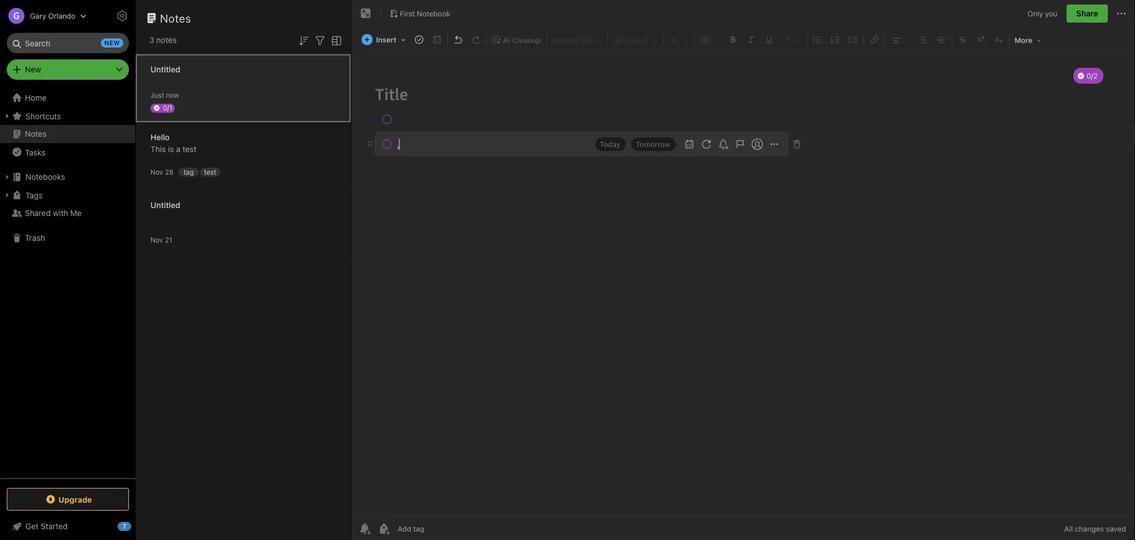 Task type: vqa. For each thing, say whether or not it's contained in the screenshot.
18th "cell" from the bottom of the page
no



Task type: locate. For each thing, give the bounding box(es) containing it.
notebooks
[[25, 172, 65, 182]]

3
[[149, 35, 154, 45]]

Note Editor text field
[[351, 54, 1135, 517]]

1 untitled from the top
[[150, 65, 180, 74]]

Sort options field
[[297, 33, 311, 47]]

share button
[[1067, 5, 1108, 23]]

0 vertical spatial notes
[[160, 11, 191, 25]]

More field
[[1011, 32, 1046, 48]]

notes up "tasks" at the left top of the page
[[25, 129, 47, 139]]

tag
[[184, 168, 194, 176]]

just
[[150, 91, 164, 99]]

Insert field
[[359, 32, 410, 48]]

saved
[[1106, 525, 1126, 533]]

untitled
[[150, 65, 180, 74], [150, 201, 180, 210]]

alignment image
[[887, 32, 914, 47]]

expand note image
[[359, 7, 373, 20]]

home
[[25, 93, 47, 102]]

untitled up the just now
[[150, 65, 180, 74]]

notes up notes
[[160, 11, 191, 25]]

0 vertical spatial nov
[[150, 168, 163, 176]]

this is a test
[[150, 145, 197, 154]]

0 vertical spatial untitled
[[150, 65, 180, 74]]

add a reminder image
[[358, 522, 372, 536]]

1 horizontal spatial notes
[[160, 11, 191, 25]]

2 untitled from the top
[[150, 201, 180, 210]]

21
[[165, 236, 172, 244]]

test right the a
[[183, 145, 197, 154]]

test
[[183, 145, 197, 154], [204, 168, 216, 176]]

Add filters field
[[313, 33, 327, 47]]

highlight image
[[779, 32, 805, 47]]

tree
[[0, 89, 136, 478]]

7
[[123, 523, 126, 530]]

note window element
[[351, 0, 1135, 540]]

nov left 28
[[150, 168, 163, 176]]

first notebook
[[400, 9, 450, 18]]

nov
[[150, 168, 163, 176], [150, 236, 163, 244]]

add filters image
[[313, 34, 327, 47]]

1 vertical spatial test
[[204, 168, 216, 176]]

font color image
[[696, 32, 724, 47]]

tree containing home
[[0, 89, 136, 478]]

get
[[25, 522, 39, 531]]

click to collapse image
[[132, 519, 140, 533]]

this
[[150, 145, 166, 154]]

View options field
[[327, 33, 343, 47]]

nov for nov 21
[[150, 236, 163, 244]]

Heading level field
[[548, 32, 606, 48]]

shared with me
[[25, 208, 82, 218]]

nov left the 21
[[150, 236, 163, 244]]

just now
[[150, 91, 179, 99]]

nov 28
[[150, 168, 173, 176]]

with
[[53, 208, 68, 218]]

0 horizontal spatial notes
[[25, 129, 47, 139]]

Add tag field
[[397, 524, 481, 534]]

notes link
[[0, 125, 135, 143]]

3 notes
[[149, 35, 177, 45]]

all changes saved
[[1065, 525, 1126, 533]]

Font family field
[[609, 32, 662, 48]]

first notebook button
[[386, 6, 454, 21]]

1 vertical spatial notes
[[25, 129, 47, 139]]

trash
[[25, 233, 45, 243]]

0 vertical spatial test
[[183, 145, 197, 154]]

notebook
[[417, 9, 450, 18]]

more actions image
[[1115, 7, 1129, 20]]

expand notebooks image
[[3, 173, 12, 182]]

tasks button
[[0, 143, 135, 161]]

1 vertical spatial nov
[[150, 236, 163, 244]]

2 nov from the top
[[150, 236, 163, 244]]

notes
[[160, 11, 191, 25], [25, 129, 47, 139]]

1 horizontal spatial test
[[204, 168, 216, 176]]

orlando
[[48, 12, 75, 20]]

Account field
[[0, 5, 87, 27]]

untitled down nov 28
[[150, 201, 180, 210]]

changes
[[1075, 525, 1104, 533]]

now
[[166, 91, 179, 99]]

test right tag
[[204, 168, 216, 176]]

28
[[165, 168, 173, 176]]

trash link
[[0, 229, 135, 247]]

task image
[[411, 32, 427, 48]]

home link
[[0, 89, 136, 107]]

notes inside tree
[[25, 129, 47, 139]]

you
[[1045, 9, 1058, 18]]

1 nov from the top
[[150, 168, 163, 176]]

1 vertical spatial untitled
[[150, 201, 180, 210]]

tags
[[25, 191, 43, 200]]



Task type: describe. For each thing, give the bounding box(es) containing it.
new button
[[7, 59, 129, 80]]

a
[[176, 145, 180, 154]]

only
[[1028, 9, 1043, 18]]

shortcuts button
[[0, 107, 135, 125]]

first
[[400, 9, 415, 18]]

nov 21
[[150, 236, 172, 244]]

hello
[[150, 133, 170, 142]]

share
[[1077, 9, 1099, 18]]

new
[[104, 39, 120, 47]]

add tag image
[[377, 522, 391, 536]]

expand tags image
[[3, 191, 12, 200]]

Help and Learning task checklist field
[[0, 518, 136, 536]]

settings image
[[115, 9, 129, 23]]

me
[[70, 208, 82, 218]]

gary orlando
[[30, 12, 75, 20]]

shared
[[25, 208, 51, 218]]

nov for nov 28
[[150, 168, 163, 176]]

is
[[168, 145, 174, 154]]

tasks
[[25, 148, 45, 157]]

new
[[25, 65, 41, 74]]

upgrade
[[58, 495, 92, 504]]

Highlight field
[[778, 32, 806, 48]]

only you
[[1028, 9, 1058, 18]]

gary
[[30, 12, 46, 20]]

heading level image
[[549, 32, 606, 47]]

Alignment field
[[886, 32, 915, 48]]

notes
[[156, 35, 177, 45]]

upgrade button
[[7, 488, 129, 511]]

new search field
[[15, 33, 123, 53]]

more
[[1015, 36, 1033, 44]]

get started
[[25, 522, 68, 531]]

More actions field
[[1115, 5, 1129, 23]]

0 horizontal spatial test
[[183, 145, 197, 154]]

0/1
[[163, 104, 172, 112]]

shared with me link
[[0, 204, 135, 222]]

Font color field
[[696, 32, 724, 48]]

notebooks link
[[0, 168, 135, 186]]

started
[[41, 522, 68, 531]]

Font size field
[[665, 32, 693, 48]]

Search text field
[[15, 33, 121, 53]]

shortcuts
[[25, 111, 61, 121]]

all
[[1065, 525, 1073, 533]]

font size image
[[665, 32, 692, 47]]

undo image
[[450, 32, 466, 48]]

font family image
[[610, 32, 661, 47]]

tags button
[[0, 186, 135, 204]]

insert
[[376, 35, 397, 44]]



